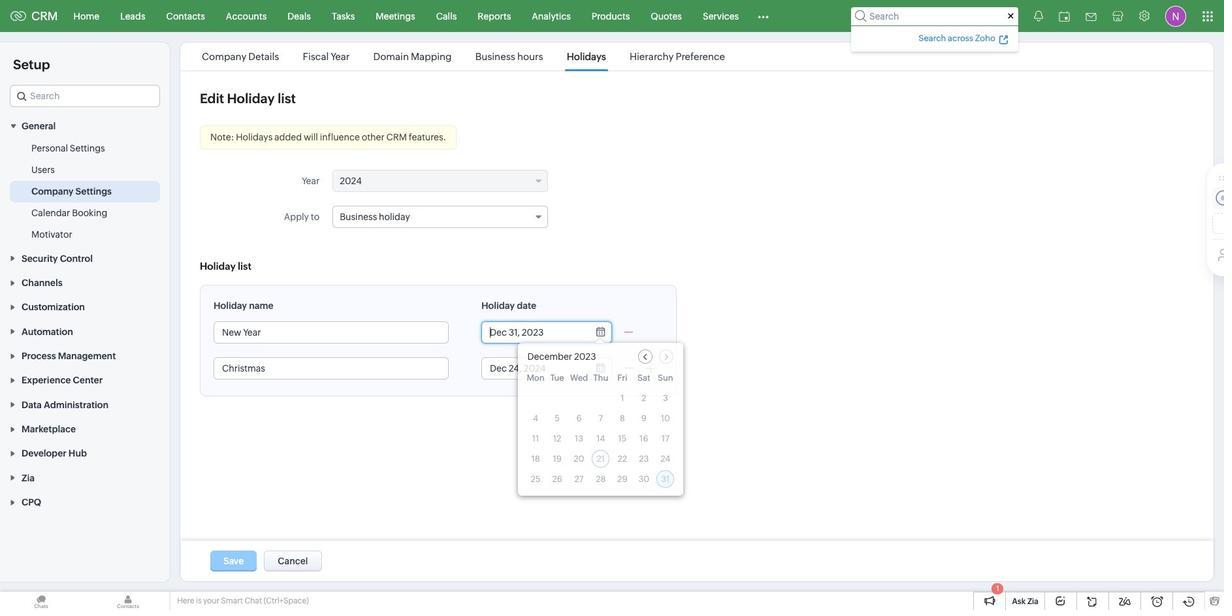 Task type: vqa. For each thing, say whether or not it's contained in the screenshot.
the middle No
no



Task type: locate. For each thing, give the bounding box(es) containing it.
4 row from the top
[[527, 430, 674, 448]]

1 holiday name text field from the top
[[214, 322, 448, 343]]

signals element
[[1026, 0, 1051, 32]]

2 mmm d, yyyy text field from the top
[[482, 358, 587, 379]]

0 vertical spatial holiday name text field
[[214, 322, 448, 343]]

profile element
[[1158, 0, 1194, 32]]

sunday column header
[[657, 373, 674, 387]]

row
[[527, 373, 674, 387], [527, 389, 674, 407], [527, 410, 674, 427], [527, 430, 674, 448], [527, 450, 674, 468], [527, 470, 674, 488]]

grid
[[518, 370, 684, 496]]

1 vertical spatial holiday name text field
[[214, 358, 448, 379]]

Search text field
[[10, 86, 159, 107]]

MMM d, yyyy text field
[[482, 322, 587, 343], [482, 358, 587, 379]]

None field
[[10, 85, 160, 107], [333, 170, 548, 192], [333, 206, 548, 228], [333, 170, 548, 192], [333, 206, 548, 228]]

Search field
[[851, 7, 1019, 25]]

1 mmm d, yyyy text field from the top
[[482, 322, 587, 343]]

2 holiday name text field from the top
[[214, 358, 448, 379]]

monday column header
[[527, 373, 545, 387]]

3 row from the top
[[527, 410, 674, 427]]

2 row from the top
[[527, 389, 674, 407]]

0 vertical spatial mmm d, yyyy text field
[[482, 322, 587, 343]]

cell
[[527, 389, 545, 407], [549, 389, 566, 407], [570, 389, 588, 407], [592, 389, 610, 407], [621, 393, 624, 403], [642, 393, 646, 403], [663, 393, 668, 403], [533, 414, 538, 423], [555, 414, 560, 423], [577, 414, 582, 423], [599, 414, 603, 423], [620, 414, 625, 423], [641, 414, 647, 423], [661, 414, 670, 423], [532, 434, 539, 444], [553, 434, 562, 444], [575, 434, 583, 444], [597, 434, 605, 444], [618, 434, 627, 444], [640, 434, 648, 444], [662, 434, 670, 444], [570, 450, 588, 468], [592, 450, 610, 468], [531, 454, 540, 464], [553, 454, 562, 464], [618, 454, 627, 464], [639, 454, 649, 464], [661, 454, 671, 464], [657, 470, 674, 488], [531, 474, 541, 484], [552, 474, 562, 484], [575, 474, 584, 484], [596, 474, 606, 484], [618, 474, 628, 484], [639, 474, 650, 484]]

5 row from the top
[[527, 450, 674, 468]]

holiday name text field for first mmm d, yyyy text box from the top of the page
[[214, 322, 448, 343]]

calendar image
[[1059, 11, 1070, 21]]

region
[[0, 138, 170, 246]]

list
[[190, 42, 737, 71]]

mails element
[[1078, 1, 1105, 31]]

tuesday column header
[[549, 373, 566, 387]]

Holiday name text field
[[214, 322, 448, 343], [214, 358, 448, 379]]

1 vertical spatial mmm d, yyyy text field
[[482, 358, 587, 379]]



Task type: describe. For each thing, give the bounding box(es) containing it.
wednesday column header
[[570, 373, 588, 387]]

signals image
[[1034, 10, 1043, 22]]

1 row from the top
[[527, 373, 674, 387]]

create menu image
[[1002, 8, 1019, 24]]

chats image
[[0, 592, 82, 610]]

mails image
[[1086, 13, 1097, 21]]

create menu element
[[994, 0, 1026, 32]]

profile image
[[1166, 6, 1187, 26]]

contacts image
[[87, 592, 169, 610]]

6 row from the top
[[527, 470, 674, 488]]

friday column header
[[614, 373, 631, 387]]

none field search
[[10, 85, 160, 107]]

saturday column header
[[635, 373, 653, 387]]

holiday name text field for first mmm d, yyyy text box from the bottom of the page
[[214, 358, 448, 379]]

thursday column header
[[592, 373, 610, 387]]

Other Modules field
[[750, 6, 778, 26]]



